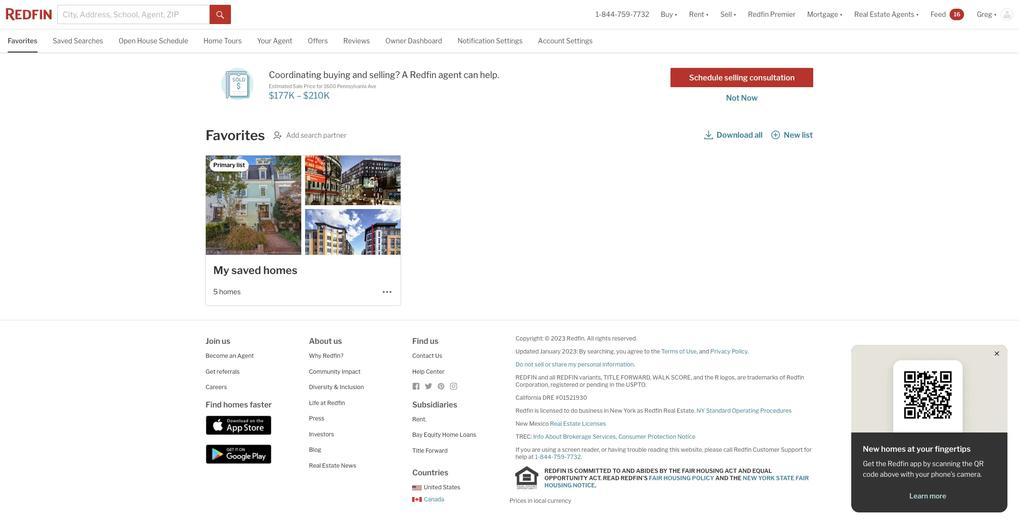 Task type: locate. For each thing, give the bounding box(es) containing it.
1 horizontal spatial estate
[[563, 420, 581, 428]]

0 horizontal spatial 844-
[[540, 454, 554, 461]]

. right "screen"
[[581, 454, 582, 461]]

favorites left saved
[[8, 37, 37, 45]]

1 horizontal spatial settings
[[566, 37, 593, 45]]

1 horizontal spatial agent
[[273, 37, 292, 45]]

read
[[603, 475, 620, 482]]

support
[[781, 446, 803, 454]]

not now
[[726, 94, 758, 103]]

1 vertical spatial get
[[863, 460, 874, 468]]

7732 left buy
[[633, 10, 649, 19]]

0 vertical spatial 1-
[[596, 10, 602, 19]]

redfin inside the coordinating buying and selling? a redfin agent can help. estimated sale price for 1600 pennsylvania ave $177k – $210k
[[410, 70, 437, 80]]

are right logos,
[[737, 374, 746, 381]]

an
[[230, 352, 236, 360]]

states
[[443, 484, 460, 491]]

your up by on the bottom
[[917, 445, 933, 454]]

mexico
[[529, 420, 549, 428]]

or right sell
[[545, 361, 551, 368]]

1 horizontal spatial list
[[802, 131, 813, 140]]

redfin instagram image
[[450, 383, 458, 391]]

3 ▾ from the left
[[733, 10, 737, 19]]

2 horizontal spatial at
[[908, 445, 915, 454]]

us right join
[[222, 337, 230, 346]]

equal housing opportunity image
[[516, 467, 539, 490]]

redfin down not
[[516, 374, 537, 381]]

homes right saved
[[263, 264, 297, 277]]

you inside if you are using a screen reader, or having trouble reading this website, please call redfin customer support for help at
[[521, 446, 531, 454]]

coordinating
[[269, 70, 322, 80]]

call
[[724, 446, 733, 454]]

0 vertical spatial in
[[610, 381, 615, 389]]

photo of 1025 w addison st image
[[305, 156, 401, 205]]

1 vertical spatial are
[[532, 446, 541, 454]]

community impact button
[[309, 368, 361, 375]]

0 vertical spatial 759-
[[617, 10, 633, 19]]

▾ for mortgage ▾
[[840, 10, 843, 19]]

homes for find homes faster
[[223, 400, 248, 410]]

0 horizontal spatial for
[[316, 83, 323, 89]]

1 horizontal spatial 1-
[[596, 10, 602, 19]]

1-844-759-7732 link left buy
[[596, 10, 649, 19]]

notice
[[573, 482, 595, 489]]

▾ right rent
[[706, 10, 709, 19]]

all down the share
[[549, 374, 555, 381]]

press button
[[309, 415, 324, 422]]

1 horizontal spatial at
[[528, 454, 534, 461]]

or down services
[[601, 446, 607, 454]]

0 vertical spatial agent
[[273, 37, 292, 45]]

sell ▾
[[721, 10, 737, 19]]

fair
[[682, 467, 695, 475], [649, 475, 662, 482], [796, 475, 809, 482]]

contact
[[412, 352, 434, 360]]

2 ▾ from the left
[[706, 10, 709, 19]]

0 vertical spatial all
[[755, 131, 763, 140]]

▾ for sell ▾
[[733, 10, 737, 19]]

opportunity
[[545, 475, 588, 482]]

real left estate.
[[664, 407, 675, 415]]

1 horizontal spatial housing
[[664, 475, 691, 482]]

2 settings from the left
[[566, 37, 593, 45]]

1 vertical spatial home
[[442, 431, 459, 439]]

united
[[424, 484, 442, 491]]

share
[[552, 361, 567, 368]]

your
[[917, 445, 933, 454], [916, 471, 930, 479]]

subsidiaries
[[412, 400, 457, 410]]

community
[[309, 368, 340, 375]]

0 horizontal spatial housing
[[545, 482, 572, 489]]

settings right account
[[566, 37, 593, 45]]

1 vertical spatial or
[[580, 381, 585, 389]]

1 horizontal spatial get
[[863, 460, 874, 468]]

1 vertical spatial ,
[[616, 433, 617, 441]]

california dre #01521930
[[516, 394, 587, 402]]

1 horizontal spatial home
[[442, 431, 459, 439]]

0 vertical spatial find
[[412, 337, 428, 346]]

0 vertical spatial list
[[802, 131, 813, 140]]

0 vertical spatial your
[[917, 445, 933, 454]]

you right if
[[521, 446, 531, 454]]

0 vertical spatial 1-844-759-7732 link
[[596, 10, 649, 19]]

estate
[[870, 10, 890, 19], [563, 420, 581, 428], [322, 462, 340, 469]]

and right act
[[738, 467, 751, 475]]

1 vertical spatial favorites
[[206, 127, 265, 144]]

homes up above
[[881, 445, 906, 454]]

join
[[206, 337, 220, 346]]

us for find us
[[430, 337, 439, 346]]

community impact
[[309, 368, 361, 375]]

fair inside new york state fair housing notice
[[796, 475, 809, 482]]

1 vertical spatial you
[[521, 446, 531, 454]]

0 horizontal spatial of
[[679, 348, 685, 355]]

all
[[755, 131, 763, 140], [549, 374, 555, 381]]

0 horizontal spatial get
[[206, 368, 216, 375]]

notice
[[678, 433, 696, 441]]

or inside redfin and all redfin variants, title forward, walk score, and the r logos, are trademarks of redfin corporation, registered or pending in the uspto.
[[580, 381, 585, 389]]

0 horizontal spatial settings
[[496, 37, 523, 45]]

0 horizontal spatial schedule
[[159, 37, 188, 45]]

4 ▾ from the left
[[840, 10, 843, 19]]

to right agree
[[644, 348, 650, 355]]

0 vertical spatial 7732
[[633, 10, 649, 19]]

canadian flag image
[[412, 498, 422, 503]]

get referrals
[[206, 368, 240, 375]]

redfin down my
[[557, 374, 578, 381]]

0 vertical spatial schedule
[[159, 37, 188, 45]]

at inside if you are using a screen reader, or having trouble reading this website, please call redfin customer support for help at
[[528, 454, 534, 461]]

redfin pinterest image
[[437, 383, 445, 391]]

2 vertical spatial in
[[528, 498, 533, 505]]

canada
[[424, 496, 444, 503]]

. down committed
[[595, 482, 596, 489]]

844-
[[602, 10, 617, 19], [540, 454, 554, 461]]

real down blog button
[[309, 462, 321, 469]]

settings for notification settings
[[496, 37, 523, 45]]

redfin right call
[[734, 446, 752, 454]]

2 horizontal spatial in
[[610, 381, 615, 389]]

list inside button
[[802, 131, 813, 140]]

is
[[535, 407, 539, 415]]

partner
[[323, 131, 347, 139]]

homes for 5 homes
[[219, 288, 241, 296]]

City, Address, School, Agent, ZIP search field
[[57, 5, 210, 24]]

about up 'why'
[[309, 337, 332, 346]]

fingertips
[[935, 445, 971, 454]]

find homes faster
[[206, 400, 272, 410]]

life
[[309, 399, 319, 407]]

get up "careers" button
[[206, 368, 216, 375]]

in left local
[[528, 498, 533, 505]]

844- for 1-844-759-7732
[[602, 10, 617, 19]]

0 horizontal spatial 7732
[[567, 454, 581, 461]]

with
[[901, 471, 914, 479]]

0 vertical spatial home
[[204, 37, 223, 45]]

in right pending
[[610, 381, 615, 389]]

0 horizontal spatial 1-844-759-7732 link
[[535, 454, 581, 461]]

at right help
[[528, 454, 534, 461]]

are left using
[[532, 446, 541, 454]]

1 vertical spatial find
[[206, 400, 222, 410]]

or left pending
[[580, 381, 585, 389]]

.
[[748, 348, 749, 355], [634, 361, 635, 368], [581, 454, 582, 461], [595, 482, 596, 489]]

2023:
[[562, 348, 578, 355]]

schedule left selling
[[689, 73, 723, 82]]

1 horizontal spatial to
[[644, 348, 650, 355]]

1 vertical spatial to
[[564, 407, 570, 415]]

forward,
[[621, 374, 651, 381]]

find up contact
[[412, 337, 428, 346]]

0 vertical spatial you
[[616, 348, 626, 355]]

2 horizontal spatial and
[[738, 467, 751, 475]]

the left new
[[730, 475, 742, 482]]

the left uspto.
[[616, 381, 625, 389]]

schedule inside open house schedule link
[[159, 37, 188, 45]]

▾ for greg ▾
[[994, 10, 997, 19]]

0 vertical spatial 844-
[[602, 10, 617, 19]]

redfin facebook image
[[412, 383, 420, 391]]

selling
[[724, 73, 748, 82]]

ny standard operating procedures link
[[697, 407, 792, 415]]

for inside if you are using a screen reader, or having trouble reading this website, please call redfin customer support for help at
[[804, 446, 812, 454]]

▾ right greg
[[994, 10, 997, 19]]

get inside get the redfin app by scanning the qr code above with your phone's camera.
[[863, 460, 874, 468]]

2 horizontal spatial fair
[[796, 475, 809, 482]]

homes right 5
[[219, 288, 241, 296]]

1 us from the left
[[222, 337, 230, 346]]

1 vertical spatial schedule
[[689, 73, 723, 82]]

1 horizontal spatial 1-844-759-7732 link
[[596, 10, 649, 19]]

for
[[316, 83, 323, 89], [804, 446, 812, 454]]

us
[[222, 337, 230, 346], [333, 337, 342, 346], [430, 337, 439, 346]]

information
[[603, 361, 634, 368]]

1 vertical spatial all
[[549, 374, 555, 381]]

2 horizontal spatial or
[[601, 446, 607, 454]]

redfin down 1-844-759-7732 .
[[545, 467, 566, 475]]

find us
[[412, 337, 439, 346]]

new
[[743, 475, 757, 482]]

or inside if you are using a screen reader, or having trouble reading this website, please call redfin customer support for help at
[[601, 446, 607, 454]]

0 horizontal spatial agent
[[237, 352, 254, 360]]

5 homes
[[213, 288, 241, 296]]

diversity & inclusion button
[[309, 384, 364, 391]]

, left privacy
[[697, 348, 698, 355]]

this
[[670, 446, 680, 454]]

us up "redfin?"
[[333, 337, 342, 346]]

reader,
[[582, 446, 600, 454]]

6 ▾ from the left
[[994, 10, 997, 19]]

and right use
[[699, 348, 709, 355]]

▾ right agents on the right top of page
[[916, 10, 919, 19]]

estate.
[[677, 407, 695, 415]]

find for find us
[[412, 337, 428, 346]]

settings right notification
[[496, 37, 523, 45]]

to left do
[[564, 407, 570, 415]]

prices
[[510, 498, 527, 505]]

1 ▾ from the left
[[675, 10, 678, 19]]

7732 up is
[[567, 454, 581, 461]]

and up pennsylvania
[[352, 70, 367, 80]]

schedule right "house"
[[159, 37, 188, 45]]

0 horizontal spatial list
[[237, 162, 245, 169]]

$177k
[[269, 91, 295, 101]]

0 vertical spatial to
[[644, 348, 650, 355]]

2 us from the left
[[333, 337, 342, 346]]

searches
[[74, 37, 103, 45]]

not
[[525, 361, 534, 368]]

in right business
[[604, 407, 609, 415]]

abides
[[636, 467, 658, 475]]

new list
[[784, 131, 813, 140]]

for up the $210k
[[316, 83, 323, 89]]

new inside button
[[784, 131, 800, 140]]

3 us from the left
[[430, 337, 439, 346]]

of right "trademarks"
[[780, 374, 785, 381]]

are inside redfin and all redfin variants, title forward, walk score, and the r logos, are trademarks of redfin corporation, registered or pending in the uspto.
[[737, 374, 746, 381]]

settings for account settings
[[566, 37, 593, 45]]

1 vertical spatial 7732
[[567, 454, 581, 461]]

housing inside new york state fair housing notice
[[545, 482, 572, 489]]

0 horizontal spatial the
[[669, 467, 681, 475]]

redfin up above
[[888, 460, 909, 468]]

faster
[[250, 400, 272, 410]]

,
[[697, 348, 698, 355], [616, 433, 617, 441]]

7732 for 1-844-759-7732
[[633, 10, 649, 19]]

estate left agents on the right top of page
[[870, 10, 890, 19]]

customer
[[753, 446, 780, 454]]

image of a yard sign image
[[221, 68, 254, 100]]

homes for new homes at your fingertips
[[881, 445, 906, 454]]

my saved homes
[[213, 264, 297, 277]]

the up above
[[876, 460, 886, 468]]

0 vertical spatial ,
[[697, 348, 698, 355]]

phone's
[[931, 471, 956, 479]]

1 horizontal spatial or
[[580, 381, 585, 389]]

get for get the redfin app by scanning the qr code above with your phone's camera.
[[863, 460, 874, 468]]

1-844-759-7732 .
[[535, 454, 582, 461]]

2 horizontal spatial us
[[430, 337, 439, 346]]

you up 'information'
[[616, 348, 626, 355]]

▾ right sell
[[733, 10, 737, 19]]

find for find homes faster
[[206, 400, 222, 410]]

estate down do
[[563, 420, 581, 428]]

redfin twitter image
[[425, 383, 433, 391]]

of left use
[[679, 348, 685, 355]]

referrals
[[217, 368, 240, 375]]

redfin inside if you are using a screen reader, or having trouble reading this website, please call redfin customer support for help at
[[734, 446, 752, 454]]

1 horizontal spatial find
[[412, 337, 428, 346]]

1-844-759-7732 link up is
[[535, 454, 581, 461]]

1 horizontal spatial all
[[755, 131, 763, 140]]

by
[[659, 467, 668, 475]]

the
[[651, 348, 660, 355], [705, 374, 714, 381], [616, 381, 625, 389], [876, 460, 886, 468], [962, 460, 973, 468]]

your down by on the bottom
[[916, 471, 930, 479]]

1 horizontal spatial 7732
[[633, 10, 649, 19]]

in
[[610, 381, 615, 389], [604, 407, 609, 415], [528, 498, 533, 505]]

all inside button
[[755, 131, 763, 140]]

estate for news
[[322, 462, 340, 469]]

, up having
[[616, 433, 617, 441]]

0 horizontal spatial us
[[222, 337, 230, 346]]

0 horizontal spatial find
[[206, 400, 222, 410]]

submit search image
[[216, 11, 224, 19]]

your inside get the redfin app by scanning the qr code above with your phone's camera.
[[916, 471, 930, 479]]

–
[[297, 91, 301, 101]]

add search partner button
[[273, 131, 347, 140]]

▾ right buy
[[675, 10, 678, 19]]

for right support on the bottom of page
[[804, 446, 812, 454]]

updated january 2023: by searching, you agree to the terms of use , and privacy policy .
[[516, 348, 749, 355]]

at right life
[[321, 399, 326, 407]]

the left r in the bottom right of the page
[[705, 374, 714, 381]]

0 horizontal spatial estate
[[322, 462, 340, 469]]

get up code
[[863, 460, 874, 468]]

scanning
[[932, 460, 961, 468]]

redfin for is
[[545, 467, 566, 475]]

us up us
[[430, 337, 439, 346]]

redfin right "trademarks"
[[787, 374, 804, 381]]

1 vertical spatial for
[[804, 446, 812, 454]]

privacy policy link
[[710, 348, 748, 355]]

estate inside dropdown button
[[870, 10, 890, 19]]

us flag image
[[412, 486, 422, 491]]

0 vertical spatial are
[[737, 374, 746, 381]]

home tours
[[204, 37, 242, 45]]

1 horizontal spatial fair
[[682, 467, 695, 475]]

new for new list
[[784, 131, 800, 140]]

saved searches
[[53, 37, 103, 45]]

homes up the download the redfin app on the apple app store image
[[223, 400, 248, 410]]

agent right an
[[237, 352, 254, 360]]

2 vertical spatial estate
[[322, 462, 340, 469]]

ny
[[697, 407, 705, 415]]

1 vertical spatial 1-844-759-7732 link
[[535, 454, 581, 461]]

notification settings link
[[458, 29, 523, 51]]

2 horizontal spatial estate
[[870, 10, 890, 19]]

1 horizontal spatial us
[[333, 337, 342, 346]]

are inside if you are using a screen reader, or having trouble reading this website, please call redfin customer support for help at
[[532, 446, 541, 454]]

1 horizontal spatial schedule
[[689, 73, 723, 82]]

policy
[[692, 475, 714, 482]]

1 settings from the left
[[496, 37, 523, 45]]

and right score,
[[693, 374, 703, 381]]

▾ right mortgage at the top
[[840, 10, 843, 19]]

1 horizontal spatial about
[[545, 433, 562, 441]]

1 horizontal spatial for
[[804, 446, 812, 454]]

home left tours
[[204, 37, 223, 45]]

1 vertical spatial of
[[780, 374, 785, 381]]

about up using
[[545, 433, 562, 441]]

redfin right a
[[410, 70, 437, 80]]

and right to
[[622, 467, 635, 475]]

do not sell or share my personal information .
[[516, 361, 635, 368]]

0 horizontal spatial in
[[528, 498, 533, 505]]

redfin inside redfin is committed to and abides by the fair housing act and equal opportunity act. read redfin's
[[545, 467, 566, 475]]

all right download
[[755, 131, 763, 140]]

1 vertical spatial 844-
[[540, 454, 554, 461]]

the right by
[[669, 467, 681, 475]]

favorites up primary list
[[206, 127, 265, 144]]

. down agree
[[634, 361, 635, 368]]

redfin left premier at top right
[[748, 10, 769, 19]]

5 ▾ from the left
[[916, 10, 919, 19]]

tours
[[224, 37, 242, 45]]

real estate agents ▾
[[854, 10, 919, 19]]

home left "loans"
[[442, 431, 459, 439]]

new homes at your fingertips
[[863, 445, 971, 454]]

real right mortgage ▾
[[854, 10, 868, 19]]

the left terms
[[651, 348, 660, 355]]

to
[[644, 348, 650, 355], [564, 407, 570, 415]]

0 horizontal spatial 759-
[[554, 454, 567, 461]]

real estate licenses link
[[550, 420, 606, 428]]

at up 'app'
[[908, 445, 915, 454]]

1- for 1-844-759-7732
[[596, 10, 602, 19]]

agent right "your"
[[273, 37, 292, 45]]

is
[[568, 467, 573, 475]]

1 vertical spatial 1-
[[535, 454, 540, 461]]

1 horizontal spatial of
[[780, 374, 785, 381]]

use
[[686, 348, 697, 355]]

1 vertical spatial list
[[237, 162, 245, 169]]

and right policy
[[715, 475, 729, 482]]

real down licensed
[[550, 420, 562, 428]]

0 vertical spatial get
[[206, 368, 216, 375]]

1 vertical spatial in
[[604, 407, 609, 415]]

0 vertical spatial of
[[679, 348, 685, 355]]

find down the careers
[[206, 400, 222, 410]]

0 vertical spatial about
[[309, 337, 332, 346]]

price
[[304, 83, 315, 89]]

0 horizontal spatial or
[[545, 361, 551, 368]]

estate left news
[[322, 462, 340, 469]]



Task type: describe. For each thing, give the bounding box(es) containing it.
mortgage
[[807, 10, 838, 19]]

procedures
[[760, 407, 792, 415]]

fair inside redfin is committed to and abides by the fair housing act and equal opportunity act. read redfin's
[[682, 467, 695, 475]]

rent ▾ button
[[683, 0, 715, 29]]

estate for agents
[[870, 10, 890, 19]]

redfin left is
[[516, 407, 533, 415]]

help
[[412, 368, 425, 375]]

copyright: © 2023 redfin. all rights reserved.
[[516, 335, 637, 342]]

0 horizontal spatial to
[[564, 407, 570, 415]]

1 horizontal spatial you
[[616, 348, 626, 355]]

5
[[213, 288, 218, 296]]

redfin right "as"
[[644, 407, 662, 415]]

$210k
[[303, 91, 330, 101]]

1 horizontal spatial and
[[715, 475, 729, 482]]

dashboard
[[408, 37, 442, 45]]

learn more link
[[863, 492, 993, 501]]

copyright:
[[516, 335, 544, 342]]

by
[[923, 460, 931, 468]]

in inside redfin and all redfin variants, title forward, walk score, and the r logos, are trademarks of redfin corporation, registered or pending in the uspto.
[[610, 381, 615, 389]]

1 horizontal spatial ,
[[697, 348, 698, 355]]

0 vertical spatial favorites
[[8, 37, 37, 45]]

loans
[[460, 431, 476, 439]]

saved
[[231, 264, 261, 277]]

list for new list
[[802, 131, 813, 140]]

rent ▾
[[689, 10, 709, 19]]

above
[[880, 471, 899, 479]]

life at redfin
[[309, 399, 345, 407]]

all inside redfin and all redfin variants, title forward, walk score, and the r logos, are trademarks of redfin corporation, registered or pending in the uspto.
[[549, 374, 555, 381]]

▾ for buy ▾
[[675, 10, 678, 19]]

terms
[[661, 348, 678, 355]]

pennsylvania
[[337, 83, 367, 89]]

why redfin? button
[[309, 352, 344, 360]]

why redfin?
[[309, 352, 344, 360]]

trademarks
[[747, 374, 778, 381]]

1 vertical spatial about
[[545, 433, 562, 441]]

saved
[[53, 37, 72, 45]]

help center
[[412, 368, 445, 375]]

sale
[[293, 83, 303, 89]]

my
[[568, 361, 577, 368]]

become
[[206, 352, 228, 360]]

ave
[[368, 83, 376, 89]]

press
[[309, 415, 324, 422]]

trouble
[[627, 446, 647, 454]]

january
[[540, 348, 561, 355]]

operating
[[732, 407, 759, 415]]

a
[[558, 446, 561, 454]]

get referrals button
[[206, 368, 240, 375]]

consumer protection notice link
[[618, 433, 696, 441]]

. right privacy
[[748, 348, 749, 355]]

rent ▾ button
[[689, 0, 709, 29]]

0 horizontal spatial fair
[[649, 475, 662, 482]]

the inside redfin is committed to and abides by the fair housing act and equal opportunity act. read redfin's
[[669, 467, 681, 475]]

agents
[[892, 10, 915, 19]]

and down sell
[[538, 374, 548, 381]]

buying
[[323, 70, 351, 80]]

redfin down &
[[327, 399, 345, 407]]

code
[[863, 471, 879, 479]]

r
[[715, 374, 719, 381]]

redfin inside get the redfin app by scanning the qr code above with your phone's camera.
[[888, 460, 909, 468]]

title
[[412, 447, 424, 454]]

privacy
[[710, 348, 731, 355]]

us for join us
[[222, 337, 230, 346]]

mortgage ▾ button
[[801, 0, 849, 29]]

not now button
[[726, 94, 758, 103]]

us for about us
[[333, 337, 342, 346]]

list for primary list
[[237, 162, 245, 169]]

title forward
[[412, 447, 448, 454]]

photo of 1310 belmont st nw #1 image
[[206, 156, 301, 255]]

dre
[[543, 394, 554, 402]]

sell
[[721, 10, 732, 19]]

fair housing policy and the
[[649, 475, 743, 482]]

1- for 1-844-759-7732 .
[[535, 454, 540, 461]]

1 horizontal spatial the
[[730, 475, 742, 482]]

reading
[[648, 446, 668, 454]]

2023
[[551, 335, 566, 342]]

state
[[776, 475, 795, 482]]

a
[[402, 70, 408, 80]]

rent. button
[[412, 416, 427, 423]]

why
[[309, 352, 321, 360]]

learn
[[910, 492, 928, 500]]

open house schedule
[[119, 37, 188, 45]]

redfin inside redfin and all redfin variants, title forward, walk score, and the r logos, are trademarks of redfin corporation, registered or pending in the uspto.
[[787, 374, 804, 381]]

having
[[608, 446, 626, 454]]

download the redfin app on the apple app store image
[[206, 416, 271, 435]]

terms of use link
[[661, 348, 697, 355]]

all
[[587, 335, 594, 342]]

0 vertical spatial or
[[545, 361, 551, 368]]

real inside dropdown button
[[854, 10, 868, 19]]

759- for 1-844-759-7732
[[617, 10, 633, 19]]

download
[[717, 131, 753, 140]]

can
[[464, 70, 478, 80]]

redfin inside button
[[748, 10, 769, 19]]

redfin for and
[[516, 374, 537, 381]]

title
[[603, 374, 620, 381]]

new for new homes at your fingertips
[[863, 445, 880, 454]]

protection
[[648, 433, 676, 441]]

app install qr code image
[[901, 368, 955, 422]]

new york state fair housing notice link
[[545, 475, 809, 489]]

0 horizontal spatial at
[[321, 399, 326, 407]]

1 horizontal spatial favorites
[[206, 127, 265, 144]]

0 horizontal spatial and
[[622, 467, 635, 475]]

real estate news button
[[309, 462, 356, 469]]

please
[[705, 446, 722, 454]]

agent
[[438, 70, 462, 80]]

▾ for rent ▾
[[706, 10, 709, 19]]

reserved.
[[612, 335, 637, 342]]

1 vertical spatial agent
[[237, 352, 254, 360]]

1 horizontal spatial in
[[604, 407, 609, 415]]

home inside "home tours" link
[[204, 37, 223, 45]]

844- for 1-844-759-7732 .
[[540, 454, 554, 461]]

photo of 731 seaton ave image
[[305, 209, 401, 278]]

1 vertical spatial estate
[[563, 420, 581, 428]]

7732 for 1-844-759-7732 .
[[567, 454, 581, 461]]

your agent link
[[257, 29, 292, 51]]

buy ▾
[[661, 10, 678, 19]]

consultation
[[750, 73, 795, 82]]

us
[[435, 352, 442, 360]]

759- for 1-844-759-7732 .
[[554, 454, 567, 461]]

variants,
[[579, 374, 602, 381]]

trec:
[[516, 433, 532, 441]]

bay equity home loans button
[[412, 431, 476, 439]]

forward
[[426, 447, 448, 454]]

new mexico real estate licenses
[[516, 420, 606, 428]]

the up camera.
[[962, 460, 973, 468]]

housing inside redfin is committed to and abides by the fair housing act and equal opportunity act. read redfin's
[[696, 467, 724, 475]]

add search partner
[[286, 131, 347, 139]]

redfin.
[[567, 335, 586, 342]]

walk
[[653, 374, 670, 381]]

schedule inside schedule selling consultation button
[[689, 73, 723, 82]]

for inside the coordinating buying and selling? a redfin agent can help. estimated sale price for 1600 pennsylvania ave $177k – $210k
[[316, 83, 323, 89]]

and inside the coordinating buying and selling? a redfin agent can help. estimated sale price for 1600 pennsylvania ave $177k – $210k
[[352, 70, 367, 80]]

corporation,
[[516, 381, 549, 389]]

buy ▾ button
[[655, 0, 683, 29]]

0 horizontal spatial ,
[[616, 433, 617, 441]]

of inside redfin and all redfin variants, title forward, walk score, and the r logos, are trademarks of redfin corporation, registered or pending in the uspto.
[[780, 374, 785, 381]]

life at redfin button
[[309, 399, 345, 407]]

0 horizontal spatial about
[[309, 337, 332, 346]]

equity
[[424, 431, 441, 439]]

get for get referrals
[[206, 368, 216, 375]]

new for new mexico real estate licenses
[[516, 420, 528, 428]]

download the redfin app from the google play store image
[[206, 445, 271, 464]]

redfin?
[[323, 352, 344, 360]]



Task type: vqa. For each thing, say whether or not it's contained in the screenshot.
the service at the right top
no



